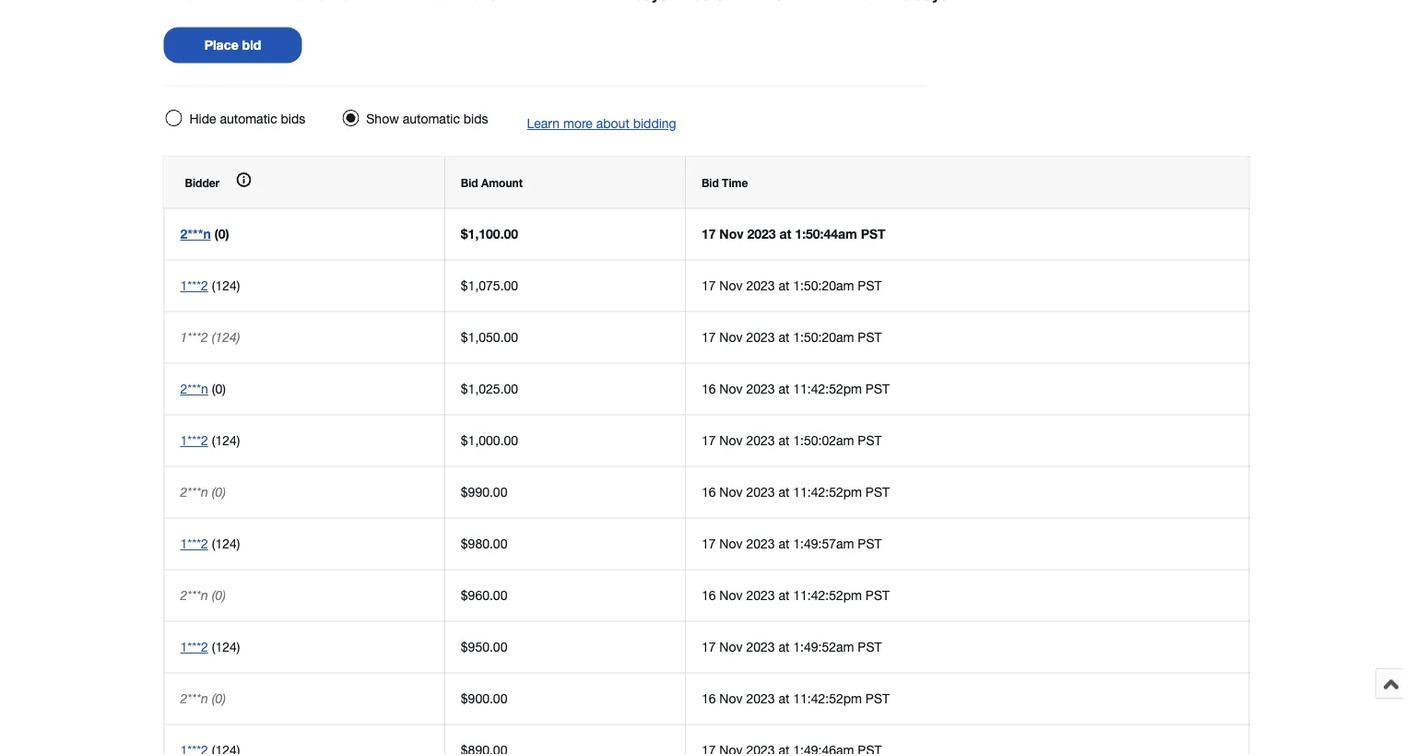 Task type: describe. For each thing, give the bounding box(es) containing it.
(0) for $1,025.00
[[212, 381, 226, 396]]

17 nov 2023 at 1:49:57am pst
[[702, 536, 882, 551]]

bidder
[[185, 176, 220, 189]]

nov for $1,050.00
[[720, 330, 743, 345]]

17 for $980.00
[[702, 536, 716, 551]]

at for $950.00
[[779, 639, 790, 655]]

pst for $960.00
[[866, 588, 890, 603]]

more
[[563, 116, 593, 131]]

at for $1,000.00
[[779, 433, 790, 448]]

1***2 for $950.00
[[180, 639, 208, 655]]

$1,050.00
[[461, 330, 518, 345]]

16 for $900.00
[[702, 691, 716, 706]]

2***n (0) for $1,025.00
[[180, 381, 226, 396]]

1***2 for $1,075.00
[[180, 278, 208, 293]]

(0) for $990.00
[[212, 485, 226, 500]]

show automatic bids
[[366, 111, 488, 126]]

$990.00
[[461, 485, 508, 500]]

bidding
[[633, 116, 676, 131]]

1:50:44am
[[795, 226, 857, 242]]

2023 for $1,050.00
[[746, 330, 775, 345]]

2023 for $1,075.00
[[746, 278, 775, 293]]

at for $1,075.00
[[779, 278, 790, 293]]

$950.00
[[461, 639, 508, 655]]

2023 for $900.00
[[746, 691, 775, 706]]

nov for $1,075.00
[[720, 278, 743, 293]]

at for $1,100.00
[[780, 226, 792, 242]]

place bid
[[204, 37, 261, 53]]

2023 for $990.00
[[746, 485, 775, 500]]

bids for hide automatic bids
[[281, 111, 305, 126]]

2***n (0) for $1,100.00
[[180, 226, 229, 242]]

2***n (0) for $960.00
[[180, 588, 226, 603]]

2023 for $980.00
[[746, 536, 775, 551]]

17 for $1,000.00
[[702, 433, 716, 448]]

bid
[[242, 37, 261, 53]]

(124) for $1,050.00
[[212, 330, 240, 345]]

2***n link for $1,100.00
[[180, 226, 211, 242]]

1***2 for $980.00
[[180, 536, 208, 551]]

2***n (0) for $990.00
[[180, 485, 226, 500]]

1***2 (124) for $950.00
[[180, 639, 240, 655]]

1***2 for $1,000.00
[[180, 433, 208, 448]]

about
[[596, 116, 630, 131]]

hide
[[189, 111, 216, 126]]

1:50:02am
[[793, 433, 854, 448]]

11:42:52pm for $960.00
[[793, 588, 862, 603]]

1:50:20am for $1,075.00
[[793, 278, 854, 293]]

hide automatic bids
[[189, 111, 305, 126]]

pst for $990.00
[[866, 485, 890, 500]]

at for $960.00
[[779, 588, 790, 603]]

11:42:52pm for $990.00
[[793, 485, 862, 500]]

17 nov 2023 at 1:50:20am pst for $1,075.00
[[702, 278, 882, 293]]

(124) for $980.00
[[212, 536, 240, 551]]

17 for $1,075.00
[[702, 278, 716, 293]]

place
[[204, 37, 239, 53]]

learn
[[527, 116, 560, 131]]

1:49:57am
[[793, 536, 854, 551]]

nov for $980.00
[[720, 536, 743, 551]]

bid amount
[[461, 176, 523, 189]]

16 for $960.00
[[702, 588, 716, 603]]

pst for $1,100.00
[[861, 226, 886, 242]]

1***2 for $1,050.00
[[180, 330, 208, 345]]

16 nov 2023 at 11:42:52pm pst for $990.00
[[702, 485, 890, 500]]

2023 for $1,000.00
[[746, 433, 775, 448]]

16 nov 2023 at 11:42:52pm pst for $1,025.00
[[702, 381, 890, 396]]

1***2 link for $950.00
[[180, 639, 208, 655]]

bids for show automatic bids
[[464, 111, 488, 126]]

2023 for $1,100.00
[[747, 226, 776, 242]]

2***n (0) for $900.00
[[180, 691, 226, 706]]

(124) for $1,075.00
[[212, 278, 240, 293]]

bid time
[[702, 176, 748, 189]]

pst for $900.00
[[866, 691, 890, 706]]

1:50:20am for $1,050.00
[[793, 330, 854, 345]]

2***n link for $1,025.00
[[180, 381, 208, 396]]

17 nov 2023 at 1:49:52am pst
[[702, 639, 882, 655]]

1***2 (124) for $1,000.00
[[180, 433, 240, 448]]

2***n for $960.00
[[180, 588, 208, 603]]

1***2 link for $980.00
[[180, 536, 208, 551]]

bid for bid time
[[702, 176, 719, 189]]

(0) for $960.00
[[212, 588, 226, 603]]

2***n for $1,025.00
[[180, 381, 208, 396]]



Task type: locate. For each thing, give the bounding box(es) containing it.
2 1***2 (124) from the top
[[180, 330, 240, 345]]

17 nov 2023 at 1:50:02am pst
[[702, 433, 882, 448]]

3 11:42:52pm from the top
[[793, 588, 862, 603]]

11:42:52pm for $1,025.00
[[793, 381, 862, 396]]

1 17 nov 2023 at 1:50:20am pst from the top
[[702, 278, 882, 293]]

5 17 from the top
[[702, 536, 716, 551]]

nov for $1,025.00
[[720, 381, 743, 396]]

8 nov from the top
[[720, 588, 743, 603]]

pst
[[861, 226, 886, 242], [858, 278, 882, 293], [858, 330, 882, 345], [866, 381, 890, 396], [858, 433, 882, 448], [866, 485, 890, 500], [858, 536, 882, 551], [866, 588, 890, 603], [858, 639, 882, 655], [866, 691, 890, 706]]

0 horizontal spatial automatic
[[220, 111, 277, 126]]

11:42:52pm down 1:49:57am
[[793, 588, 862, 603]]

16
[[702, 381, 716, 396], [702, 485, 716, 500], [702, 588, 716, 603], [702, 691, 716, 706]]

6 nov from the top
[[720, 485, 743, 500]]

1 2***n from the top
[[180, 226, 211, 242]]

5 2***n from the top
[[180, 691, 208, 706]]

automatic for show
[[403, 111, 460, 126]]

3 1***2 link from the top
[[180, 536, 208, 551]]

1 bid from the left
[[461, 176, 478, 189]]

3 nov from the top
[[720, 330, 743, 345]]

nov for $950.00
[[720, 639, 743, 655]]

1 2***n link from the top
[[180, 226, 211, 242]]

5 1***2 from the top
[[180, 639, 208, 655]]

2 1***2 link from the top
[[180, 433, 208, 448]]

1***2 (124) for $1,050.00
[[180, 330, 240, 345]]

nov for $960.00
[[720, 588, 743, 603]]

$1,025.00
[[461, 381, 518, 396]]

1:50:20am
[[793, 278, 854, 293], [793, 330, 854, 345]]

5 (124) from the top
[[212, 639, 240, 655]]

17
[[702, 226, 716, 242], [702, 278, 716, 293], [702, 330, 716, 345], [702, 433, 716, 448], [702, 536, 716, 551], [702, 639, 716, 655]]

automatic for hide
[[220, 111, 277, 126]]

(0) for $1,100.00
[[214, 226, 229, 242]]

3 (124) from the top
[[212, 433, 240, 448]]

16 nov 2023 at 11:42:52pm pst up 17 nov 2023 at 1:49:52am pst
[[702, 588, 890, 603]]

2 17 nov 2023 at 1:50:20am pst from the top
[[702, 330, 882, 345]]

show
[[366, 111, 399, 126]]

1***2 (124) for $980.00
[[180, 536, 240, 551]]

0 vertical spatial 2***n link
[[180, 226, 211, 242]]

automatic right hide
[[220, 111, 277, 126]]

pst for $980.00
[[858, 536, 882, 551]]

$1,075.00
[[461, 278, 518, 293]]

2***n (0)
[[180, 226, 229, 242], [180, 381, 226, 396], [180, 485, 226, 500], [180, 588, 226, 603], [180, 691, 226, 706]]

1***2 link for $1,075.00
[[180, 278, 208, 293]]

4 16 from the top
[[702, 691, 716, 706]]

2 16 nov 2023 at 11:42:52pm pst from the top
[[702, 485, 890, 500]]

learn more about bidding link
[[527, 116, 676, 131]]

11:42:52pm down 1:50:02am
[[793, 485, 862, 500]]

at for $900.00
[[779, 691, 790, 706]]

2023 for $960.00
[[746, 588, 775, 603]]

bid for bid amount
[[461, 176, 478, 189]]

bids up bidder column header
[[281, 111, 305, 126]]

0 vertical spatial 1:50:20am
[[793, 278, 854, 293]]

11:42:52pm down 1:49:52am
[[793, 691, 862, 706]]

5 2***n (0) from the top
[[180, 691, 226, 706]]

1 2***n (0) from the top
[[180, 226, 229, 242]]

2023
[[747, 226, 776, 242], [746, 278, 775, 293], [746, 330, 775, 345], [746, 381, 775, 396], [746, 433, 775, 448], [746, 485, 775, 500], [746, 536, 775, 551], [746, 588, 775, 603], [746, 639, 775, 655], [746, 691, 775, 706]]

2023 for $950.00
[[746, 639, 775, 655]]

4 11:42:52pm from the top
[[793, 691, 862, 706]]

1 16 nov 2023 at 11:42:52pm pst from the top
[[702, 381, 890, 396]]

1 horizontal spatial bids
[[464, 111, 488, 126]]

2 (124) from the top
[[212, 330, 240, 345]]

1 16 from the top
[[702, 381, 716, 396]]

3 16 from the top
[[702, 588, 716, 603]]

17 for $1,100.00
[[702, 226, 716, 242]]

4 1***2 (124) from the top
[[180, 536, 240, 551]]

automatic right show
[[403, 111, 460, 126]]

time
[[722, 176, 748, 189]]

bid left "amount"
[[461, 176, 478, 189]]

1 nov from the top
[[720, 226, 744, 242]]

2023 for $1,025.00
[[746, 381, 775, 396]]

17 nov 2023 at 1:50:20am pst for $1,050.00
[[702, 330, 882, 345]]

nov for $1,100.00
[[720, 226, 744, 242]]

1 1***2 link from the top
[[180, 278, 208, 293]]

1 1:50:20am from the top
[[793, 278, 854, 293]]

16 nov 2023 at 11:42:52pm pst down 17 nov 2023 at 1:49:52am pst
[[702, 691, 890, 706]]

7 nov from the top
[[720, 536, 743, 551]]

17 for $1,050.00
[[702, 330, 716, 345]]

nov for $900.00
[[720, 691, 743, 706]]

11:42:52pm
[[793, 381, 862, 396], [793, 485, 862, 500], [793, 588, 862, 603], [793, 691, 862, 706]]

$1,100.00
[[461, 226, 518, 242]]

2 16 from the top
[[702, 485, 716, 500]]

1 1***2 (124) from the top
[[180, 278, 240, 293]]

pst for $1,050.00
[[858, 330, 882, 345]]

1***2 link
[[180, 278, 208, 293], [180, 433, 208, 448], [180, 536, 208, 551], [180, 639, 208, 655]]

2 17 from the top
[[702, 278, 716, 293]]

1 vertical spatial 17 nov 2023 at 1:50:20am pst
[[702, 330, 882, 345]]

1 (124) from the top
[[212, 278, 240, 293]]

2 1:50:20am from the top
[[793, 330, 854, 345]]

3 17 from the top
[[702, 330, 716, 345]]

bids up 'bid amount'
[[464, 111, 488, 126]]

3 2***n (0) from the top
[[180, 485, 226, 500]]

4 nov from the top
[[720, 381, 743, 396]]

3 1***2 (124) from the top
[[180, 433, 240, 448]]

4 (124) from the top
[[212, 536, 240, 551]]

16 nov 2023 at 11:42:52pm pst for $960.00
[[702, 588, 890, 603]]

1 bids from the left
[[281, 111, 305, 126]]

16 nov 2023 at 11:42:52pm pst
[[702, 381, 890, 396], [702, 485, 890, 500], [702, 588, 890, 603], [702, 691, 890, 706]]

2***n link
[[180, 226, 211, 242], [180, 381, 208, 396]]

2 2***n (0) from the top
[[180, 381, 226, 396]]

2 2***n link from the top
[[180, 381, 208, 396]]

17 nov 2023 at 1:50:20am pst
[[702, 278, 882, 293], [702, 330, 882, 345]]

at for $1,025.00
[[779, 381, 790, 396]]

pst for $1,025.00
[[866, 381, 890, 396]]

at for $990.00
[[779, 485, 790, 500]]

6 17 from the top
[[702, 639, 716, 655]]

16 nov 2023 at 11:42:52pm pst up 17 nov 2023 at 1:50:02am pst
[[702, 381, 890, 396]]

1 horizontal spatial automatic
[[403, 111, 460, 126]]

3 1***2 from the top
[[180, 433, 208, 448]]

$980.00
[[461, 536, 508, 551]]

4 1***2 from the top
[[180, 536, 208, 551]]

$1,000.00
[[461, 433, 518, 448]]

3 16 nov 2023 at 11:42:52pm pst from the top
[[702, 588, 890, 603]]

1 vertical spatial 2***n link
[[180, 381, 208, 396]]

16 for $990.00
[[702, 485, 716, 500]]

(124) for $950.00
[[212, 639, 240, 655]]

3 2***n from the top
[[180, 485, 208, 500]]

11:42:52pm for $900.00
[[793, 691, 862, 706]]

nov for $1,000.00
[[720, 433, 743, 448]]

2***n for $990.00
[[180, 485, 208, 500]]

2***n for $1,100.00
[[180, 226, 211, 242]]

bids
[[281, 111, 305, 126], [464, 111, 488, 126]]

4 1***2 link from the top
[[180, 639, 208, 655]]

4 2***n (0) from the top
[[180, 588, 226, 603]]

pst for $950.00
[[858, 639, 882, 655]]

1 vertical spatial 1:50:20am
[[793, 330, 854, 345]]

0 horizontal spatial bid
[[461, 176, 478, 189]]

2 2***n from the top
[[180, 381, 208, 396]]

amount
[[481, 176, 523, 189]]

1 17 from the top
[[702, 226, 716, 242]]

at
[[780, 226, 792, 242], [779, 278, 790, 293], [779, 330, 790, 345], [779, 381, 790, 396], [779, 433, 790, 448], [779, 485, 790, 500], [779, 536, 790, 551], [779, 588, 790, 603], [779, 639, 790, 655], [779, 691, 790, 706]]

at for $980.00
[[779, 536, 790, 551]]

0 horizontal spatial bids
[[281, 111, 305, 126]]

2***n
[[180, 226, 211, 242], [180, 381, 208, 396], [180, 485, 208, 500], [180, 588, 208, 603], [180, 691, 208, 706]]

nov
[[720, 226, 744, 242], [720, 278, 743, 293], [720, 330, 743, 345], [720, 381, 743, 396], [720, 433, 743, 448], [720, 485, 743, 500], [720, 536, 743, 551], [720, 588, 743, 603], [720, 639, 743, 655], [720, 691, 743, 706]]

5 nov from the top
[[720, 433, 743, 448]]

17 nov 2023 at 1:50:44am pst
[[702, 226, 886, 242]]

1 11:42:52pm from the top
[[793, 381, 862, 396]]

automatic
[[220, 111, 277, 126], [403, 111, 460, 126]]

$960.00
[[461, 588, 508, 603]]

place bid button
[[164, 27, 302, 63]]

bid
[[461, 176, 478, 189], [702, 176, 719, 189]]

1 1***2 from the top
[[180, 278, 208, 293]]

2 bid from the left
[[702, 176, 719, 189]]

1:49:52am
[[793, 639, 854, 655]]

2***n for $900.00
[[180, 691, 208, 706]]

10 nov from the top
[[720, 691, 743, 706]]

$900.00
[[461, 691, 508, 706]]

16 for $1,025.00
[[702, 381, 716, 396]]

pst for $1,000.00
[[858, 433, 882, 448]]

bidder column header
[[164, 157, 445, 208]]

pst for $1,075.00
[[858, 278, 882, 293]]

1 automatic from the left
[[220, 111, 277, 126]]

2 bids from the left
[[464, 111, 488, 126]]

(124)
[[212, 278, 240, 293], [212, 330, 240, 345], [212, 433, 240, 448], [212, 536, 240, 551], [212, 639, 240, 655]]

2 1***2 from the top
[[180, 330, 208, 345]]

4 17 from the top
[[702, 433, 716, 448]]

4 16 nov 2023 at 11:42:52pm pst from the top
[[702, 691, 890, 706]]

(0) for $900.00
[[212, 691, 226, 706]]

(0)
[[214, 226, 229, 242], [212, 381, 226, 396], [212, 485, 226, 500], [212, 588, 226, 603], [212, 691, 226, 706]]

2 automatic from the left
[[403, 111, 460, 126]]

nov for $990.00
[[720, 485, 743, 500]]

bid left time
[[702, 176, 719, 189]]

at for $1,050.00
[[779, 330, 790, 345]]

11:42:52pm up 1:50:02am
[[793, 381, 862, 396]]

4 2***n from the top
[[180, 588, 208, 603]]

0 vertical spatial 17 nov 2023 at 1:50:20am pst
[[702, 278, 882, 293]]

16 nov 2023 at 11:42:52pm pst down 17 nov 2023 at 1:50:02am pst
[[702, 485, 890, 500]]

5 1***2 (124) from the top
[[180, 639, 240, 655]]

1 horizontal spatial bid
[[702, 176, 719, 189]]

17 for $950.00
[[702, 639, 716, 655]]

1***2 (124)
[[180, 278, 240, 293], [180, 330, 240, 345], [180, 433, 240, 448], [180, 536, 240, 551], [180, 639, 240, 655]]

2 nov from the top
[[720, 278, 743, 293]]

9 nov from the top
[[720, 639, 743, 655]]

1***2 (124) for $1,075.00
[[180, 278, 240, 293]]

learn more about bidding
[[527, 116, 676, 131]]

16 nov 2023 at 11:42:52pm pst for $900.00
[[702, 691, 890, 706]]

1***2
[[180, 278, 208, 293], [180, 330, 208, 345], [180, 433, 208, 448], [180, 536, 208, 551], [180, 639, 208, 655]]

(124) for $1,000.00
[[212, 433, 240, 448]]

1***2 link for $1,000.00
[[180, 433, 208, 448]]

2 11:42:52pm from the top
[[793, 485, 862, 500]]



Task type: vqa. For each thing, say whether or not it's contained in the screenshot.
the top '2***n' Link
yes



